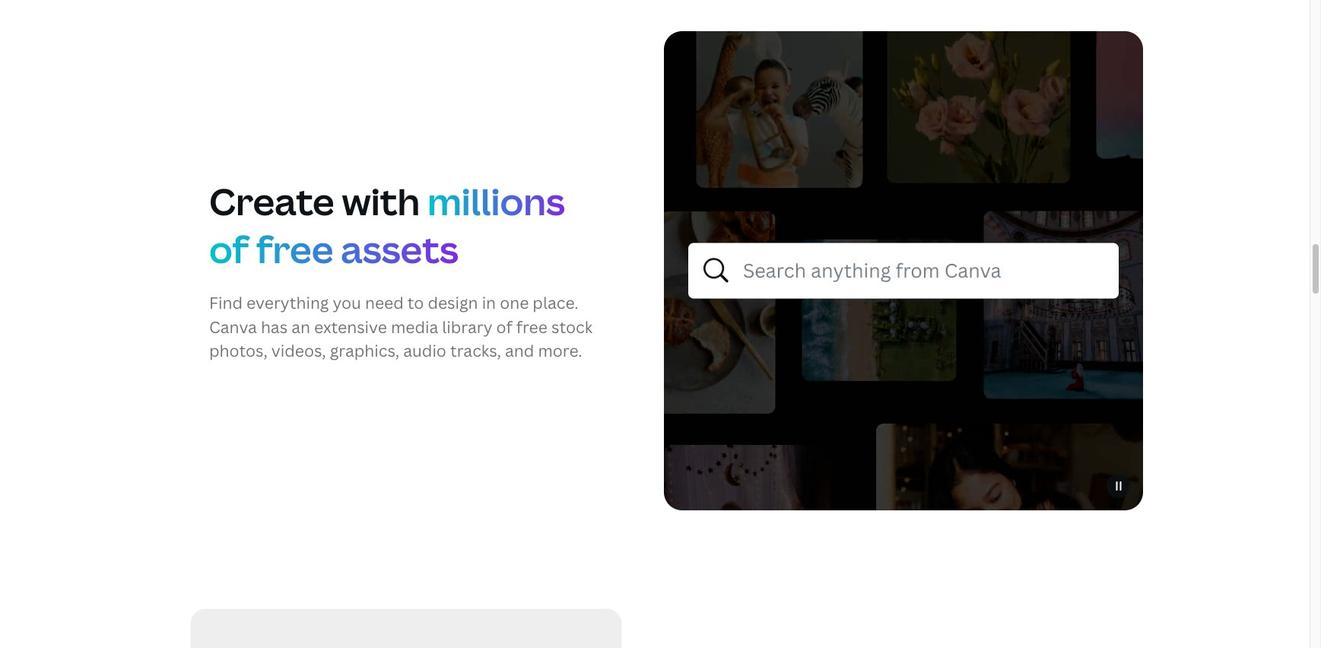 Task type: vqa. For each thing, say whether or not it's contained in the screenshot.
Elements
no



Task type: describe. For each thing, give the bounding box(es) containing it.
tracks,
[[450, 340, 501, 361]]

to
[[408, 292, 424, 314]]

of inside millions of free assets
[[209, 224, 249, 274]]

free inside find everything you need to design in one place. canva has an extensive media library of free stock photos, videos, graphics, audio tracks, and more.
[[516, 316, 548, 337]]

find
[[209, 292, 243, 314]]

more.
[[538, 340, 582, 361]]

of inside find everything you need to design in one place. canva has an extensive media library of free stock photos, videos, graphics, audio tracks, and more.
[[496, 316, 512, 337]]

create with
[[209, 177, 427, 226]]

everything
[[246, 292, 329, 314]]

stock
[[551, 316, 593, 337]]

millions
[[427, 177, 565, 226]]

in
[[482, 292, 496, 314]]

find everything you need to design in one place. canva has an extensive media library of free stock photos, videos, graphics, audio tracks, and more.
[[209, 292, 593, 361]]

design
[[428, 292, 478, 314]]

create
[[209, 177, 334, 226]]

library
[[442, 316, 493, 337]]

millions of free assets
[[209, 177, 565, 274]]

extensive
[[314, 316, 387, 337]]



Task type: locate. For each thing, give the bounding box(es) containing it.
need
[[365, 292, 404, 314]]

one
[[500, 292, 529, 314]]

graphics,
[[330, 340, 399, 361]]

0 horizontal spatial of
[[209, 224, 249, 274]]

of up find
[[209, 224, 249, 274]]

free up everything
[[256, 224, 333, 274]]

and
[[505, 340, 534, 361]]

an
[[291, 316, 310, 337]]

of
[[209, 224, 249, 274], [496, 316, 512, 337]]

assets
[[341, 224, 459, 274]]

free
[[256, 224, 333, 274], [516, 316, 548, 337]]

canva
[[209, 316, 257, 337]]

0 vertical spatial of
[[209, 224, 249, 274]]

videos,
[[271, 340, 326, 361]]

free up and
[[516, 316, 548, 337]]

you
[[333, 292, 361, 314]]

1 vertical spatial of
[[496, 316, 512, 337]]

place.
[[533, 292, 579, 314]]

1 vertical spatial free
[[516, 316, 548, 337]]

0 horizontal spatial free
[[256, 224, 333, 274]]

1 horizontal spatial free
[[516, 316, 548, 337]]

photos,
[[209, 340, 268, 361]]

audio
[[403, 340, 446, 361]]

free inside millions of free assets
[[256, 224, 333, 274]]

media
[[391, 316, 438, 337]]

1 horizontal spatial of
[[496, 316, 512, 337]]

with
[[342, 177, 420, 226]]

of down one in the left of the page
[[496, 316, 512, 337]]

has
[[261, 316, 288, 337]]

0 vertical spatial free
[[256, 224, 333, 274]]



